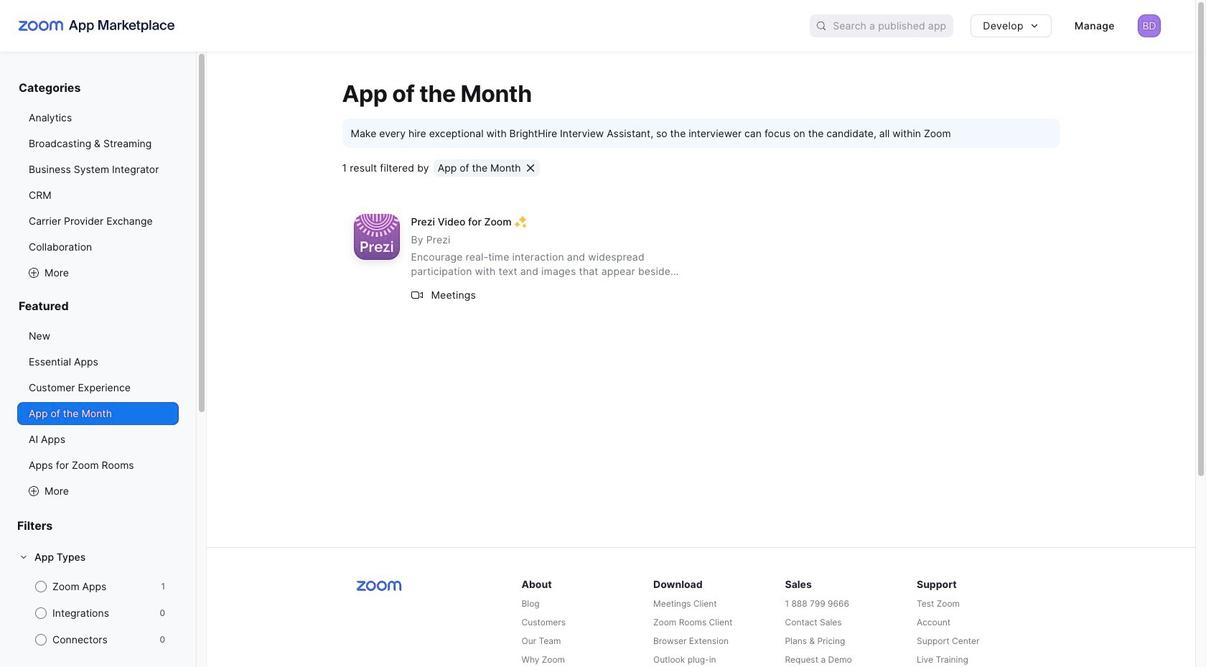 Task type: describe. For each thing, give the bounding box(es) containing it.
Search text field
[[833, 15, 954, 36]]

search a published app element
[[810, 14, 954, 37]]



Task type: locate. For each thing, give the bounding box(es) containing it.
current user is barb dwyer element
[[1138, 14, 1161, 37]]

banner
[[0, 0, 1196, 52]]



